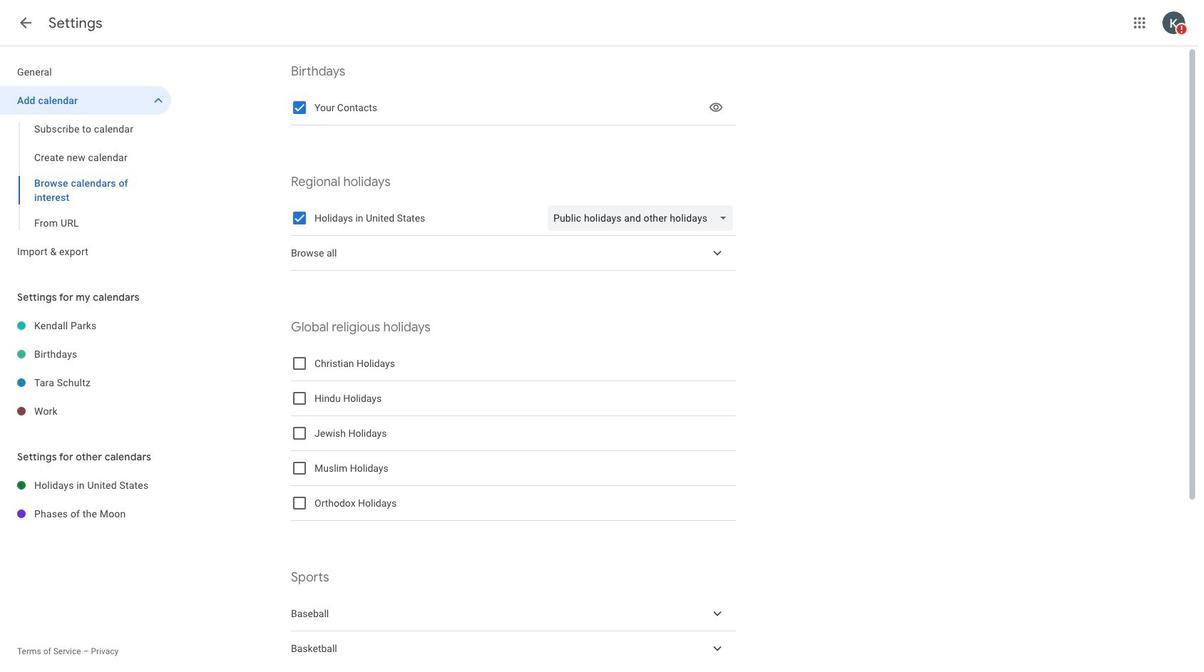 Task type: describe. For each thing, give the bounding box(es) containing it.
3 tree from the top
[[0, 471, 171, 529]]

holidays in united states tree item
[[0, 471, 171, 500]]

3 tree item from the top
[[291, 632, 736, 663]]

go back image
[[17, 14, 34, 31]]

2 tree from the top
[[0, 312, 171, 426]]

2 tree item from the top
[[291, 597, 736, 632]]

birthdays tree item
[[0, 340, 171, 369]]

add calendar tree item
[[0, 86, 171, 115]]

1 tree from the top
[[0, 58, 171, 266]]

1 tree item from the top
[[291, 236, 736, 271]]



Task type: locate. For each thing, give the bounding box(es) containing it.
None field
[[548, 205, 739, 231]]

tree item
[[291, 236, 736, 271], [291, 597, 736, 632], [291, 632, 736, 663]]

phases of the moon tree item
[[0, 500, 171, 529]]

tree
[[0, 58, 171, 266], [0, 312, 171, 426], [0, 471, 171, 529]]

kendall parks tree item
[[0, 312, 171, 340]]

heading
[[49, 14, 103, 32]]

work tree item
[[0, 397, 171, 426]]

1 vertical spatial tree
[[0, 312, 171, 426]]

tara schultz tree item
[[0, 369, 171, 397]]

group
[[0, 115, 171, 238]]

0 vertical spatial tree
[[0, 58, 171, 266]]

2 vertical spatial tree
[[0, 471, 171, 529]]



Task type: vqa. For each thing, say whether or not it's contained in the screenshot.
2, today element
no



